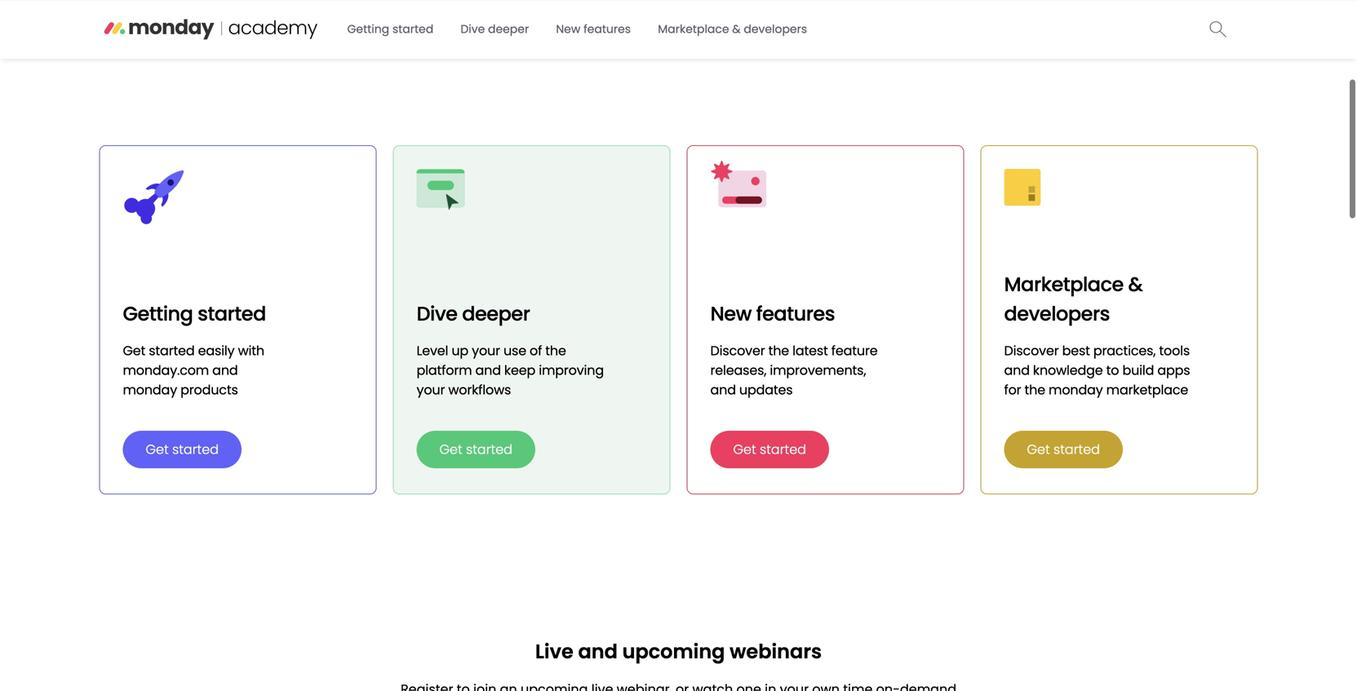 Task type: describe. For each thing, give the bounding box(es) containing it.
new features link
[[546, 15, 641, 44]]

the inside level up your use of the platform and keep improving your workflows
[[546, 342, 566, 360]]

practices,
[[1094, 342, 1156, 360]]

apps
[[1158, 361, 1191, 380]]

products
[[181, 381, 238, 399]]

with
[[238, 342, 264, 360]]

webinars
[[730, 638, 822, 666]]

1 vertical spatial features
[[756, 300, 835, 328]]

1 horizontal spatial new features
[[711, 300, 835, 328]]

live
[[535, 638, 574, 666]]

started for getting started link
[[393, 21, 434, 37]]

marketplace inside marketplace & developers
[[1005, 271, 1124, 298]]

keep
[[504, 361, 536, 380]]

1 horizontal spatial dive
[[461, 21, 485, 37]]

0 vertical spatial new features
[[556, 21, 631, 37]]

and inside level up your use of the platform and keep improving your workflows
[[476, 361, 501, 380]]

1 vertical spatial new
[[711, 300, 752, 328]]

started for get started link related to dive
[[466, 440, 513, 459]]

of
[[530, 342, 542, 360]]

1 horizontal spatial marketplace & developers
[[1005, 271, 1143, 328]]

dive deeper link
[[451, 15, 539, 44]]

up
[[452, 342, 469, 360]]

getting started inside getting started link
[[347, 21, 434, 37]]

best
[[1063, 342, 1090, 360]]

to
[[1107, 361, 1120, 380]]

get started for dive
[[440, 440, 513, 459]]

1 vertical spatial dive deeper
[[417, 300, 530, 328]]

discover best practices, tools and knowledge to build apps for the monday marketplace
[[1005, 342, 1191, 399]]

latest
[[793, 342, 828, 360]]

releases,
[[711, 361, 767, 380]]

get started easily with monday.com and monday products
[[123, 342, 264, 399]]

get inside get started easily with monday.com and monday products
[[123, 342, 145, 360]]

0 vertical spatial dive deeper
[[461, 21, 529, 37]]

monday inside get started easily with monday.com and monday products
[[123, 381, 177, 399]]

improvements,
[[770, 361, 866, 380]]

0 horizontal spatial dive
[[417, 300, 458, 328]]

level up your use of the platform and keep improving your workflows
[[417, 342, 604, 399]]

0 vertical spatial deeper
[[488, 21, 529, 37]]

level
[[417, 342, 448, 360]]

and inside discover best practices, tools and knowledge to build apps for the monday marketplace
[[1005, 361, 1030, 380]]

get started link for new
[[722, 431, 818, 468]]

and inside discover the latest feature releases, improvements, and updates
[[711, 381, 736, 399]]

& inside marketplace & developers
[[1129, 271, 1143, 298]]

use
[[504, 342, 527, 360]]

0 horizontal spatial developers
[[744, 21, 807, 37]]

search logo image
[[1210, 21, 1227, 37]]

knowledge
[[1033, 361, 1103, 380]]

workflows
[[448, 381, 511, 399]]



Task type: vqa. For each thing, say whether or not it's contained in the screenshot.
'KEEP'
yes



Task type: locate. For each thing, give the bounding box(es) containing it.
0 vertical spatial getting started
[[347, 21, 434, 37]]

get
[[123, 342, 145, 360], [146, 440, 169, 459], [440, 440, 463, 459], [733, 440, 756, 459], [1027, 440, 1050, 459]]

marketplace & developers link
[[648, 15, 817, 44]]

get started link down 'products'
[[134, 431, 230, 468]]

0 horizontal spatial &
[[732, 21, 741, 37]]

1 vertical spatial deeper
[[462, 300, 530, 328]]

2 horizontal spatial the
[[1025, 381, 1046, 399]]

0 vertical spatial dive
[[461, 21, 485, 37]]

the inside discover best practices, tools and knowledge to build apps for the monday marketplace
[[1025, 381, 1046, 399]]

1 vertical spatial your
[[417, 381, 445, 399]]

getting started link
[[338, 15, 443, 44]]

1 horizontal spatial marketplace
[[1005, 271, 1124, 298]]

get started down workflows at the left bottom of the page
[[440, 440, 513, 459]]

marketplace
[[658, 21, 729, 37], [1005, 271, 1124, 298]]

get for getting started
[[146, 440, 169, 459]]

started
[[393, 21, 434, 37], [198, 300, 266, 328], [149, 342, 195, 360], [172, 440, 219, 459], [466, 440, 513, 459], [760, 440, 807, 459], [1054, 440, 1100, 459]]

1 monday from the left
[[123, 381, 177, 399]]

0 horizontal spatial marketplace
[[658, 21, 729, 37]]

new inside new features link
[[556, 21, 581, 37]]

get started for marketplace
[[1027, 440, 1100, 459]]

0 vertical spatial marketplace
[[658, 21, 729, 37]]

new up "releases,"
[[711, 300, 752, 328]]

developers
[[744, 21, 807, 37], [1005, 300, 1110, 328]]

monday inside discover best practices, tools and knowledge to build apps for the monday marketplace
[[1049, 381, 1103, 399]]

discover inside discover best practices, tools and knowledge to build apps for the monday marketplace
[[1005, 342, 1059, 360]]

get started link for dive
[[428, 431, 524, 468]]

build
[[1123, 361, 1155, 380]]

discover up "releases,"
[[711, 342, 765, 360]]

get started link for marketplace
[[1016, 431, 1112, 468]]

get started link down updates
[[722, 431, 818, 468]]

monday.com
[[123, 361, 209, 380]]

1 vertical spatial &
[[1129, 271, 1143, 298]]

1 horizontal spatial developers
[[1005, 300, 1110, 328]]

1 vertical spatial developers
[[1005, 300, 1110, 328]]

monday down knowledge
[[1049, 381, 1103, 399]]

marketplace & developers
[[658, 21, 807, 37], [1005, 271, 1143, 328]]

new
[[556, 21, 581, 37], [711, 300, 752, 328]]

1 horizontal spatial monday
[[1049, 381, 1103, 399]]

0 horizontal spatial monday
[[123, 381, 177, 399]]

easily
[[198, 342, 235, 360]]

deeper
[[488, 21, 529, 37], [462, 300, 530, 328]]

get started link down 'for'
[[1016, 431, 1112, 468]]

feature
[[832, 342, 878, 360]]

0 vertical spatial developers
[[744, 21, 807, 37]]

3 get started link from the left
[[722, 431, 818, 468]]

Search course, lesson, webinar search field
[[416, 0, 942, 34]]

dive
[[461, 21, 485, 37], [417, 300, 458, 328]]

1 vertical spatial marketplace & developers
[[1005, 271, 1143, 328]]

1 horizontal spatial &
[[1129, 271, 1143, 298]]

getting started
[[347, 21, 434, 37], [123, 300, 266, 328]]

new right the dive deeper link
[[556, 21, 581, 37]]

get for dive deeper
[[440, 440, 463, 459]]

1 horizontal spatial new
[[711, 300, 752, 328]]

get started
[[146, 440, 219, 459], [440, 440, 513, 459], [733, 440, 807, 459], [1027, 440, 1100, 459]]

0 horizontal spatial features
[[584, 21, 631, 37]]

discover the latest feature releases, improvements, and updates
[[711, 342, 878, 399]]

get started link for getting
[[134, 431, 230, 468]]

and right live
[[578, 638, 618, 666]]

improving
[[539, 361, 604, 380]]

and down easily
[[212, 361, 238, 380]]

started for get started link related to marketplace
[[1054, 440, 1100, 459]]

the right of on the left of page
[[546, 342, 566, 360]]

the right 'for'
[[1025, 381, 1046, 399]]

new features
[[556, 21, 631, 37], [711, 300, 835, 328]]

0 horizontal spatial getting
[[123, 300, 193, 328]]

the left latest
[[769, 342, 789, 360]]

0 vertical spatial getting
[[347, 21, 390, 37]]

get for new features
[[733, 440, 756, 459]]

0 horizontal spatial new features
[[556, 21, 631, 37]]

discover for new features
[[711, 342, 765, 360]]

the inside discover the latest feature releases, improvements, and updates
[[769, 342, 789, 360]]

features
[[584, 21, 631, 37], [756, 300, 835, 328]]

1 vertical spatial getting started
[[123, 300, 266, 328]]

2 get started from the left
[[440, 440, 513, 459]]

monday
[[123, 381, 177, 399], [1049, 381, 1103, 399]]

4 get started link from the left
[[1016, 431, 1112, 468]]

1 get started from the left
[[146, 440, 219, 459]]

1 horizontal spatial getting started
[[347, 21, 434, 37]]

1 vertical spatial new features
[[711, 300, 835, 328]]

the
[[546, 342, 566, 360], [769, 342, 789, 360], [1025, 381, 1046, 399]]

2 monday from the left
[[1049, 381, 1103, 399]]

developers inside marketplace & developers
[[1005, 300, 1110, 328]]

0 horizontal spatial marketplace & developers
[[658, 21, 807, 37]]

0 horizontal spatial the
[[546, 342, 566, 360]]

get started for getting
[[146, 440, 219, 459]]

started for get started link corresponding to getting
[[172, 440, 219, 459]]

features inside new features link
[[584, 21, 631, 37]]

0 horizontal spatial getting started
[[123, 300, 266, 328]]

platform
[[417, 361, 472, 380]]

1 horizontal spatial your
[[472, 342, 500, 360]]

discover for marketplace & developers
[[1005, 342, 1059, 360]]

1 vertical spatial marketplace
[[1005, 271, 1124, 298]]

and inside get started easily with monday.com and monday products
[[212, 361, 238, 380]]

get started for new
[[733, 440, 807, 459]]

0 vertical spatial marketplace & developers
[[658, 21, 807, 37]]

1 discover from the left
[[711, 342, 765, 360]]

updates
[[740, 381, 793, 399]]

monday down monday.com
[[123, 381, 177, 399]]

dive deeper
[[461, 21, 529, 37], [417, 300, 530, 328]]

your right up
[[472, 342, 500, 360]]

your
[[472, 342, 500, 360], [417, 381, 445, 399]]

0 vertical spatial your
[[472, 342, 500, 360]]

1 get started link from the left
[[134, 431, 230, 468]]

marketplace
[[1107, 381, 1189, 399]]

1 horizontal spatial features
[[756, 300, 835, 328]]

your down platform
[[417, 381, 445, 399]]

and
[[212, 361, 238, 380], [476, 361, 501, 380], [1005, 361, 1030, 380], [711, 381, 736, 399], [578, 638, 618, 666]]

get for marketplace & developers
[[1027, 440, 1050, 459]]

get started link down workflows at the left bottom of the page
[[428, 431, 524, 468]]

discover
[[711, 342, 765, 360], [1005, 342, 1059, 360]]

started for get started link related to new
[[760, 440, 807, 459]]

get started down updates
[[733, 440, 807, 459]]

get started down 'products'
[[146, 440, 219, 459]]

2 get started link from the left
[[428, 431, 524, 468]]

0 horizontal spatial new
[[556, 21, 581, 37]]

0 vertical spatial features
[[584, 21, 631, 37]]

3 get started from the left
[[733, 440, 807, 459]]

0 horizontal spatial discover
[[711, 342, 765, 360]]

get started down knowledge
[[1027, 440, 1100, 459]]

get started link
[[134, 431, 230, 468], [428, 431, 524, 468], [722, 431, 818, 468], [1016, 431, 1112, 468]]

&
[[732, 21, 741, 37], [1129, 271, 1143, 298]]

1 horizontal spatial the
[[769, 342, 789, 360]]

for
[[1005, 381, 1022, 399]]

academy logo image
[[103, 13, 333, 41]]

1 horizontal spatial discover
[[1005, 342, 1059, 360]]

1 vertical spatial dive
[[417, 300, 458, 328]]

and up 'for'
[[1005, 361, 1030, 380]]

started inside get started easily with monday.com and monday products
[[149, 342, 195, 360]]

upcoming
[[623, 638, 725, 666]]

1 horizontal spatial getting
[[347, 21, 390, 37]]

2 discover from the left
[[1005, 342, 1059, 360]]

live and upcoming webinars
[[535, 638, 822, 666]]

and up workflows at the left bottom of the page
[[476, 361, 501, 380]]

discover up knowledge
[[1005, 342, 1059, 360]]

0 vertical spatial &
[[732, 21, 741, 37]]

discover inside discover the latest feature releases, improvements, and updates
[[711, 342, 765, 360]]

0 vertical spatial new
[[556, 21, 581, 37]]

tools
[[1160, 342, 1190, 360]]

4 get started from the left
[[1027, 440, 1100, 459]]

1 vertical spatial getting
[[123, 300, 193, 328]]

getting
[[347, 21, 390, 37], [123, 300, 193, 328]]

and down "releases,"
[[711, 381, 736, 399]]

None search field
[[416, 0, 942, 34]]

0 horizontal spatial your
[[417, 381, 445, 399]]



